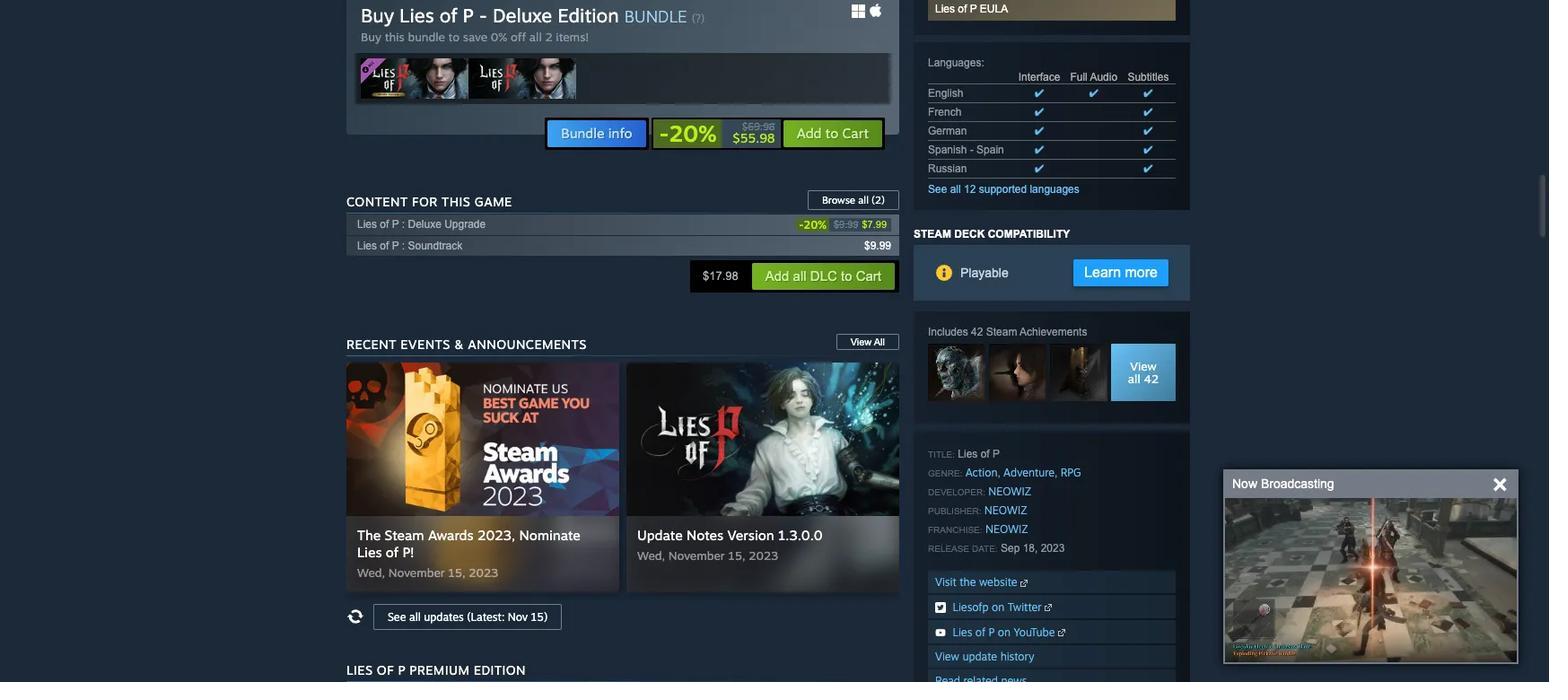 Task type: describe. For each thing, give the bounding box(es) containing it.
full
[[1071, 71, 1088, 83]]

recent events & announcements
[[347, 336, 587, 352]]

view update history link
[[928, 645, 1176, 668]]

rpg link
[[1061, 466, 1081, 479]]

lies inside title: lies of p genre: action , adventure , rpg developer: neowiz publisher: neowiz franchise: neowiz release date: sep 18, 2023
[[958, 448, 978, 460]]

events
[[401, 336, 450, 352]]

release
[[928, 544, 970, 554]]

see all 12 supported languages link
[[928, 183, 1080, 195]]

bundle
[[625, 6, 687, 26]]

: for lies of p : deluxe upgrade
[[402, 218, 405, 231]]

franchise:
[[928, 525, 983, 535]]

updates
[[424, 610, 464, 624]]

view for all
[[1131, 359, 1157, 373]]

0 vertical spatial cart
[[843, 125, 869, 142]]

see all updates (latest: nov 15)
[[388, 610, 548, 624]]

full audio
[[1071, 71, 1118, 83]]

title:
[[928, 450, 955, 459]]

0 vertical spatial on
[[992, 600, 1005, 614]]

spanish
[[928, 143, 967, 156]]

the steam awards 2023, nominate lies of p! wed, november 15, 2023
[[357, 527, 581, 580]]

15, inside update notes version 1.3.0.0 wed, november 15, 2023
[[729, 548, 746, 563]]

buy lies of p - deluxe edition bundle (?)
[[361, 3, 705, 27]]

browse
[[822, 194, 856, 206]]

browse all (2)
[[822, 194, 885, 206]]

content for this game
[[347, 194, 512, 209]]

bundle info link
[[547, 119, 647, 148]]

deck
[[955, 228, 985, 240]]

the champion of evolution image
[[928, 344, 986, 401]]

$69.98
[[742, 120, 775, 133]]

- right 'info'
[[659, 119, 669, 147]]

$55.98
[[733, 130, 775, 145]]

content
[[347, 194, 408, 209]]

update
[[963, 650, 998, 663]]

of up update in the right bottom of the page
[[976, 626, 986, 639]]

nov
[[508, 610, 528, 624]]

buy for lies
[[361, 3, 394, 27]]

interface
[[1019, 71, 1061, 83]]

history
[[1001, 650, 1035, 663]]

add to cart link
[[783, 119, 884, 148]]

view all 42
[[1129, 359, 1159, 386]]

english
[[928, 87, 964, 99]]

eula
[[980, 2, 1008, 15]]

spanish - spain
[[928, 143, 1004, 156]]

$69.98 $55.98
[[733, 120, 775, 145]]

2023 inside title: lies of p genre: action , adventure , rpg developer: neowiz publisher: neowiz franchise: neowiz release date: sep 18, 2023
[[1041, 542, 1065, 555]]

buy for this
[[361, 29, 382, 44]]

see for see all updates (latest: nov 15)
[[388, 610, 406, 624]]

wed, inside the steam awards 2023, nominate lies of p! wed, november 15, 2023
[[357, 565, 385, 580]]

of down content
[[380, 218, 389, 231]]

2 vertical spatial neowiz
[[986, 522, 1029, 536]]

neowiz link for developer:
[[989, 485, 1032, 498]]

german
[[928, 125, 967, 137]]

add for add all dlc to cart
[[766, 268, 790, 283]]

0%
[[491, 29, 508, 44]]

awards
[[428, 527, 474, 544]]

p for lies of p eula
[[970, 2, 977, 15]]

learn
[[1085, 265, 1122, 280]]

15, inside the steam awards 2023, nominate lies of p! wed, november 15, 2023
[[448, 565, 466, 580]]

2
[[545, 29, 553, 44]]

p up buy this bundle to save 0% off all 2 items!
[[463, 3, 474, 27]]

view update history
[[936, 650, 1035, 663]]

now
[[1233, 477, 1258, 491]]

-20% $9.99 $7.99
[[799, 218, 887, 231]]

of left premium
[[377, 662, 394, 678]]

0 vertical spatial 42
[[972, 326, 984, 338]]

the
[[357, 527, 381, 544]]

of inside title: lies of p genre: action , adventure , rpg developer: neowiz publisher: neowiz franchise: neowiz release date: sep 18, 2023
[[981, 448, 990, 460]]

2023 inside update notes version 1.3.0.0 wed, november 15, 2023
[[749, 548, 779, 563]]

1 vertical spatial to
[[826, 125, 839, 142]]

see for see all 12 supported languages
[[928, 183, 948, 195]]

p for lies of p : deluxe upgrade
[[392, 218, 399, 231]]

subtitles
[[1128, 71, 1169, 83]]

bundle
[[561, 125, 605, 142]]

of left eula
[[958, 2, 967, 15]]

visit
[[936, 575, 957, 589]]

of down lies of p : deluxe upgrade
[[380, 239, 389, 252]]

0 horizontal spatial deluxe
[[408, 218, 442, 231]]

42 inside view all 42
[[1144, 371, 1159, 386]]

lies of p eula
[[936, 2, 1008, 15]]

wed, inside update notes version 1.3.0.0 wed, november 15, 2023
[[637, 548, 665, 563]]

now broadcasting
[[1233, 477, 1335, 491]]

now broadcasting link
[[1233, 475, 1335, 493]]

p!
[[403, 544, 414, 561]]

items!
[[556, 29, 589, 44]]

this
[[385, 29, 405, 44]]

genre:
[[928, 468, 963, 478]]

all left 2
[[530, 29, 542, 44]]

action link
[[966, 466, 998, 479]]

(?)
[[692, 11, 705, 25]]

recent
[[347, 336, 397, 352]]

notes
[[687, 527, 724, 544]]

1 vertical spatial neowiz
[[985, 503, 1028, 517]]

strongest legion arm image
[[1051, 344, 1108, 401]]

: for lies of p : soundtrack
[[402, 239, 405, 252]]

website
[[980, 575, 1018, 589]]

date:
[[972, 544, 998, 554]]

p for lies of p : soundtrack
[[392, 239, 399, 252]]

p for lies of p premium edition
[[398, 662, 406, 678]]

learn more link
[[1074, 259, 1169, 286]]

bundle
[[408, 29, 445, 44]]

1 , from the left
[[998, 467, 1001, 479]]

1 horizontal spatial deluxe
[[493, 3, 552, 27]]

twitter
[[1008, 600, 1042, 614]]

lies of p on youtube link
[[928, 620, 1176, 644]]

view all link
[[837, 334, 900, 350]]

of inside the steam awards 2023, nominate lies of p! wed, november 15, 2023
[[386, 544, 399, 561]]

includes 42 steam achievements
[[928, 326, 1088, 338]]

lies inside the steam awards 2023, nominate lies of p! wed, november 15, 2023
[[357, 544, 382, 561]]

info
[[609, 125, 633, 142]]

0 vertical spatial steam
[[914, 228, 952, 240]]

save
[[463, 29, 488, 44]]

announcements
[[468, 336, 587, 352]]

includes
[[928, 326, 969, 338]]

0 vertical spatial neowiz
[[989, 485, 1032, 498]]



Task type: locate. For each thing, give the bounding box(es) containing it.
0 horizontal spatial 2023
[[469, 565, 499, 580]]

0 vertical spatial view
[[851, 336, 872, 347]]

$9.99
[[834, 219, 859, 230], [865, 239, 892, 252]]

all
[[530, 29, 542, 44], [951, 183, 961, 195], [859, 194, 869, 206], [793, 268, 807, 283], [1129, 371, 1141, 386], [409, 610, 421, 624]]

add right $69.98
[[797, 125, 822, 142]]

see
[[928, 183, 948, 195], [388, 610, 406, 624]]

youtube
[[1014, 626, 1055, 639]]

lies inside lies of p on youtube link
[[953, 626, 973, 639]]

the
[[960, 575, 976, 589]]

view
[[851, 336, 872, 347], [1131, 359, 1157, 373], [936, 650, 960, 663]]

0 vertical spatial add
[[797, 125, 822, 142]]

, left adventure "link"
[[998, 467, 1001, 479]]

(latest:
[[467, 610, 505, 624]]

0 horizontal spatial 42
[[972, 326, 984, 338]]

see left updates
[[388, 610, 406, 624]]

$17.98
[[703, 269, 739, 283]]

achievements
[[1020, 326, 1088, 338]]

bundle info
[[561, 125, 633, 142]]

- left spain
[[970, 143, 974, 156]]

on down website
[[992, 600, 1005, 614]]

all right "strongest legion arm" image
[[1129, 371, 1141, 386]]

add all dlc to cart link
[[751, 262, 896, 291]]

neowiz link for franchise:
[[986, 522, 1029, 536]]

to
[[449, 29, 460, 44], [826, 125, 839, 142], [841, 268, 853, 283]]

p down lies of p : deluxe upgrade
[[392, 239, 399, 252]]

$9.99 down $7.99
[[865, 239, 892, 252]]

all for view all 42
[[1129, 371, 1141, 386]]

buy left this
[[361, 29, 382, 44]]

all for add all dlc to cart
[[793, 268, 807, 283]]

1 vertical spatial on
[[998, 626, 1011, 639]]

:
[[982, 56, 985, 69], [402, 218, 405, 231], [402, 239, 405, 252]]

buy up this
[[361, 3, 394, 27]]

2 horizontal spatial 2023
[[1041, 542, 1065, 555]]

steam left deck
[[914, 228, 952, 240]]

november inside the steam awards 2023, nominate lies of p! wed, november 15, 2023
[[389, 565, 445, 580]]

0 vertical spatial :
[[982, 56, 985, 69]]

lies
[[936, 2, 955, 15], [400, 3, 434, 27], [357, 218, 377, 231], [357, 239, 377, 252], [958, 448, 978, 460], [357, 544, 382, 561], [953, 626, 973, 639], [347, 662, 373, 678]]

0 vertical spatial deluxe
[[493, 3, 552, 27]]

p up action link
[[993, 448, 1000, 460]]

developer:
[[928, 487, 986, 497]]

all left dlc in the right of the page
[[793, 268, 807, 283]]

wed, down update
[[637, 548, 665, 563]]

to right dlc in the right of the page
[[841, 268, 853, 283]]

view all
[[851, 336, 885, 347]]

p left eula
[[970, 2, 977, 15]]

first lie image
[[989, 344, 1047, 401]]

all inside view all 42
[[1129, 371, 1141, 386]]

0 horizontal spatial november
[[389, 565, 445, 580]]

playable
[[961, 266, 1009, 280]]

wed, down the in the left bottom of the page
[[357, 565, 385, 580]]

p up lies of p : soundtrack
[[392, 218, 399, 231]]

2023 inside the steam awards 2023, nominate lies of p! wed, november 15, 2023
[[469, 565, 499, 580]]

42 right "strongest legion arm" image
[[1144, 371, 1159, 386]]

1 vertical spatial 15,
[[448, 565, 466, 580]]

soundtrack
[[408, 239, 463, 252]]

view for all
[[851, 336, 872, 347]]

1 vertical spatial 42
[[1144, 371, 1159, 386]]

20% down the browse
[[804, 218, 827, 231]]

0 horizontal spatial 20%
[[669, 119, 717, 147]]

steam inside the steam awards 2023, nominate lies of p! wed, november 15, 2023
[[385, 527, 424, 544]]

0 vertical spatial to
[[449, 29, 460, 44]]

lies of p on youtube
[[953, 626, 1055, 639]]

view inside view all 42
[[1131, 359, 1157, 373]]

: up lies of p : soundtrack
[[402, 218, 405, 231]]

this
[[442, 194, 471, 209]]

2 vertical spatial steam
[[385, 527, 424, 544]]

to left save
[[449, 29, 460, 44]]

1 horizontal spatial november
[[669, 548, 725, 563]]

steam deck compatibility
[[914, 228, 1070, 240]]

12
[[964, 183, 976, 195]]

0 horizontal spatial see
[[388, 610, 406, 624]]

0 vertical spatial november
[[669, 548, 725, 563]]

0 vertical spatial neowiz link
[[989, 485, 1032, 498]]

all for see all 12 supported languages
[[951, 183, 961, 195]]

15, down awards
[[448, 565, 466, 580]]

1 vertical spatial neowiz link
[[985, 503, 1028, 517]]

1 vertical spatial add
[[766, 268, 790, 283]]

1 vertical spatial :
[[402, 218, 405, 231]]

1 horizontal spatial ,
[[1055, 467, 1058, 479]]

of up action link
[[981, 448, 990, 460]]

steam up "first lie" image
[[987, 326, 1018, 338]]

title: lies of p genre: action , adventure , rpg developer: neowiz publisher: neowiz franchise: neowiz release date: sep 18, 2023
[[928, 448, 1081, 555]]

to up the browse
[[826, 125, 839, 142]]

42
[[972, 326, 984, 338], [1144, 371, 1159, 386]]

0 horizontal spatial $9.99
[[834, 219, 859, 230]]

1 buy from the top
[[361, 3, 394, 27]]

2 buy from the top
[[361, 29, 382, 44]]

2 vertical spatial view
[[936, 650, 960, 663]]

visit the website
[[936, 575, 1021, 589]]

liesofp
[[953, 600, 989, 614]]

1 horizontal spatial 42
[[1144, 371, 1159, 386]]

1 vertical spatial deluxe
[[408, 218, 442, 231]]

all left updates
[[409, 610, 421, 624]]

15, down the "version"
[[729, 548, 746, 563]]

0 horizontal spatial steam
[[385, 527, 424, 544]]

1 horizontal spatial 15,
[[729, 548, 746, 563]]

1 horizontal spatial 2023
[[749, 548, 779, 563]]

1 horizontal spatial to
[[826, 125, 839, 142]]

1 vertical spatial $9.99
[[865, 239, 892, 252]]

0 vertical spatial wed,
[[637, 548, 665, 563]]

1 vertical spatial view
[[1131, 359, 1157, 373]]

supported
[[979, 183, 1027, 195]]

1 vertical spatial 20%
[[804, 218, 827, 231]]

russian
[[928, 162, 967, 175]]

deluxe down for
[[408, 218, 442, 231]]

cart up browse all (2)
[[843, 125, 869, 142]]

compatibility
[[988, 228, 1070, 240]]

20% for -20% $9.99 $7.99
[[804, 218, 827, 231]]

1 horizontal spatial $9.99
[[865, 239, 892, 252]]

learn more
[[1085, 265, 1158, 280]]

1 vertical spatial steam
[[987, 326, 1018, 338]]

publisher:
[[928, 506, 982, 516]]

0 horizontal spatial to
[[449, 29, 460, 44]]

1 horizontal spatial see
[[928, 183, 948, 195]]

november
[[669, 548, 725, 563], [389, 565, 445, 580]]

2023,
[[478, 527, 515, 544]]

of left p!
[[386, 544, 399, 561]]

languages
[[928, 56, 982, 69]]

update
[[637, 527, 683, 544]]

view for update
[[936, 650, 960, 663]]

0 horizontal spatial wed,
[[357, 565, 385, 580]]

upgrade
[[445, 218, 486, 231]]

2 , from the left
[[1055, 467, 1058, 479]]

, left rpg link
[[1055, 467, 1058, 479]]

november down notes
[[669, 548, 725, 563]]

view left all
[[851, 336, 872, 347]]

steam
[[914, 228, 952, 240], [987, 326, 1018, 338], [385, 527, 424, 544]]

20% left $69.98 $55.98
[[669, 119, 717, 147]]

game
[[475, 194, 512, 209]]

rpg
[[1061, 466, 1081, 479]]

update notes version 1.3.0.0 wed, november 15, 2023
[[637, 527, 823, 563]]

2023 right 18,
[[1041, 542, 1065, 555]]

&
[[454, 336, 464, 352]]

wed,
[[637, 548, 665, 563], [357, 565, 385, 580]]

15,
[[729, 548, 746, 563], [448, 565, 466, 580]]

p
[[970, 2, 977, 15], [463, 3, 474, 27], [392, 218, 399, 231], [392, 239, 399, 252], [993, 448, 1000, 460], [989, 626, 995, 639], [398, 662, 406, 678]]

all for browse all (2)
[[859, 194, 869, 206]]

add all dlc to cart
[[766, 268, 882, 283]]

more
[[1126, 265, 1158, 280]]

adventure
[[1004, 466, 1055, 479]]

0 vertical spatial $9.99
[[834, 219, 859, 230]]

(2)
[[872, 194, 885, 206]]

all left 12
[[951, 183, 961, 195]]

on
[[992, 600, 1005, 614], [998, 626, 1011, 639]]

1 vertical spatial see
[[388, 610, 406, 624]]

view right "strongest legion arm" image
[[1131, 359, 1157, 373]]

0 vertical spatial see
[[928, 183, 948, 195]]

november inside update notes version 1.3.0.0 wed, november 15, 2023
[[669, 548, 725, 563]]

0 vertical spatial 15,
[[729, 548, 746, 563]]

see down russian
[[928, 183, 948, 195]]

: down lies of p : deluxe upgrade
[[402, 239, 405, 252]]

on down the 'liesofp on twitter'
[[998, 626, 1011, 639]]

20% for -20%
[[669, 119, 717, 147]]

$9.99 down the browse
[[834, 219, 859, 230]]

french
[[928, 106, 962, 118]]

0 horizontal spatial view
[[851, 336, 872, 347]]

languages
[[1030, 183, 1080, 195]]

1 horizontal spatial wed,
[[637, 548, 665, 563]]

liesofp on twitter
[[953, 600, 1042, 614]]

add left dlc in the right of the page
[[766, 268, 790, 283]]

2023
[[1041, 542, 1065, 555], [749, 548, 779, 563], [469, 565, 499, 580]]

see all 12 supported languages
[[928, 183, 1080, 195]]

p for lies of p on youtube
[[989, 626, 995, 639]]

lies of p : soundtrack
[[357, 239, 463, 252]]

languages :
[[928, 56, 985, 69]]

lies of p premium edition
[[347, 662, 526, 678]]

edition
[[558, 3, 619, 27]]

2 vertical spatial to
[[841, 268, 853, 283]]

42 right the includes
[[972, 326, 984, 338]]

2 horizontal spatial view
[[1131, 359, 1157, 373]]

for
[[412, 194, 438, 209]]

$9.99 inside -20% $9.99 $7.99
[[834, 219, 859, 230]]

2 horizontal spatial steam
[[987, 326, 1018, 338]]

visit the website link
[[928, 571, 1176, 593]]

1 vertical spatial buy
[[361, 29, 382, 44]]

add for add to cart
[[797, 125, 822, 142]]

1 vertical spatial november
[[389, 565, 445, 580]]

all for see all updates (latest: nov 15)
[[409, 610, 421, 624]]

edition
[[474, 662, 526, 678]]

dlc
[[811, 268, 838, 283]]

0 vertical spatial buy
[[361, 3, 394, 27]]

0 vertical spatial 20%
[[669, 119, 717, 147]]

all left (2)
[[859, 194, 869, 206]]

2 vertical spatial :
[[402, 239, 405, 252]]

1 horizontal spatial view
[[936, 650, 960, 663]]

1 vertical spatial wed,
[[357, 565, 385, 580]]

nominate
[[519, 527, 581, 544]]

deluxe up off
[[493, 3, 552, 27]]

0 horizontal spatial 15,
[[448, 565, 466, 580]]

of up 'bundle'
[[440, 3, 458, 27]]

buy this bundle to save 0% off all 2 items!
[[361, 29, 589, 44]]

2 vertical spatial neowiz link
[[986, 522, 1029, 536]]

broadcasting
[[1261, 477, 1335, 491]]

- up add all dlc to cart
[[799, 218, 804, 231]]

to for dlc
[[841, 268, 853, 283]]

version
[[728, 527, 775, 544]]

audio
[[1090, 71, 1118, 83]]

action
[[966, 466, 998, 479]]

neowiz link for publisher:
[[985, 503, 1028, 517]]

to for bundle
[[449, 29, 460, 44]]

2023 down 2023,
[[469, 565, 499, 580]]

1 vertical spatial cart
[[856, 268, 882, 283]]

1 horizontal spatial add
[[797, 125, 822, 142]]

p up view update history
[[989, 626, 995, 639]]

liesofp on twitter link
[[928, 595, 1176, 618]]

view left update in the right bottom of the page
[[936, 650, 960, 663]]

cart right dlc in the right of the page
[[856, 268, 882, 283]]

p inside title: lies of p genre: action , adventure , rpg developer: neowiz publisher: neowiz franchise: neowiz release date: sep 18, 2023
[[993, 448, 1000, 460]]

cart
[[843, 125, 869, 142], [856, 268, 882, 283]]

1 horizontal spatial steam
[[914, 228, 952, 240]]

15)
[[531, 610, 548, 624]]

0 horizontal spatial ,
[[998, 467, 1001, 479]]

lies of p : deluxe upgrade
[[357, 218, 486, 231]]

: down eula
[[982, 56, 985, 69]]

steam right the in the left bottom of the page
[[385, 527, 424, 544]]

0 horizontal spatial add
[[766, 268, 790, 283]]

,
[[998, 467, 1001, 479], [1055, 467, 1058, 479]]

november down p!
[[389, 565, 445, 580]]

- up save
[[479, 3, 487, 27]]

2023 down the "version"
[[749, 548, 779, 563]]

2 horizontal spatial to
[[841, 268, 853, 283]]

p left premium
[[398, 662, 406, 678]]

1 horizontal spatial 20%
[[804, 218, 827, 231]]



Task type: vqa. For each thing, say whether or not it's contained in the screenshot.
'Free'
no



